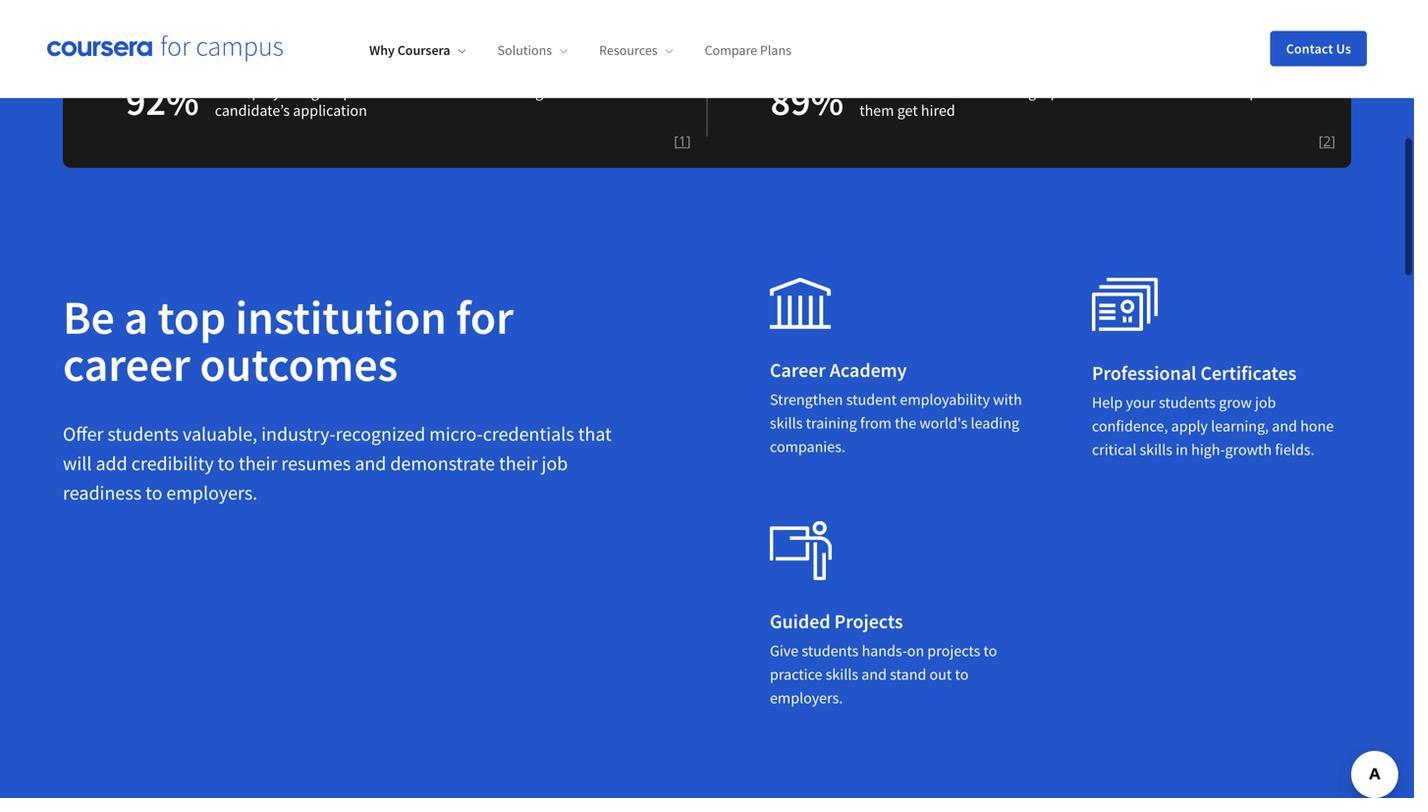 Task type: locate. For each thing, give the bounding box(es) containing it.
a right earning
[[1040, 82, 1048, 102]]

0 horizontal spatial will
[[63, 452, 92, 476]]

certificates
[[1201, 361, 1297, 386]]

1 horizontal spatial their
[[499, 452, 538, 476]]

will left help
[[1203, 82, 1227, 102]]

job down credentials
[[542, 452, 568, 476]]

professional inside of employers agree professional certificates strengthen a candidate's application
[[343, 82, 424, 102]]

students inside offer students valuable, industry-recognized micro-credentials that will add credibility to their resumes and demonstrate their job readiness to employers.
[[108, 422, 179, 447]]

and inside professional certificates help your students grow job confidence, apply learning, and hone critical skills in high-growth fields.
[[1273, 417, 1298, 436]]

professional inside of students believe earning a professional certificate will help them get hired
[[1051, 82, 1132, 102]]

students left believe
[[876, 82, 933, 102]]

0 horizontal spatial and
[[355, 452, 386, 476]]

1 [ from the left
[[674, 132, 679, 151]]

1 vertical spatial skills
[[1140, 440, 1173, 460]]

plans
[[760, 41, 792, 59]]

your
[[1126, 393, 1156, 413]]

2 professional from the left
[[1051, 82, 1132, 102]]

job inside offer students valuable, industry-recognized micro-credentials that will add credibility to their resumes and demonstrate their job readiness to employers.
[[542, 452, 568, 476]]

industry-
[[261, 422, 336, 447]]

of left employers
[[215, 82, 228, 102]]

career academy icon image
[[770, 278, 831, 329]]

1 horizontal spatial of
[[860, 82, 873, 102]]

from
[[861, 414, 892, 433]]

0 horizontal spatial job
[[542, 452, 568, 476]]

2 vertical spatial skills
[[826, 665, 859, 685]]

[ for 89%
[[1319, 132, 1324, 151]]

of left get
[[860, 82, 873, 102]]

of
[[215, 82, 228, 102], [860, 82, 873, 102]]

2 horizontal spatial a
[[1040, 82, 1048, 102]]

1 horizontal spatial ]
[[1332, 132, 1336, 151]]

critical
[[1093, 440, 1137, 460]]

institution
[[235, 288, 447, 347]]

of inside of employers agree professional certificates strengthen a candidate's application
[[215, 82, 228, 102]]

2 horizontal spatial skills
[[1140, 440, 1173, 460]]

89%
[[771, 76, 844, 126]]

high-
[[1192, 440, 1226, 460]]

coursera
[[398, 41, 451, 59]]

2 horizontal spatial and
[[1273, 417, 1298, 436]]

candidate's
[[215, 101, 290, 121]]

students up the practice
[[802, 642, 859, 661]]

and
[[1273, 417, 1298, 436], [355, 452, 386, 476], [862, 665, 887, 685]]

and inside offer students valuable, industry-recognized micro-credentials that will add credibility to their resumes and demonstrate their job readiness to employers.
[[355, 452, 386, 476]]

credentials
[[483, 422, 574, 447]]

and for guided projects
[[862, 665, 887, 685]]

employability
[[900, 390, 990, 410]]

0 horizontal spatial professional
[[343, 82, 424, 102]]

that
[[578, 422, 612, 447]]

0 vertical spatial and
[[1273, 417, 1298, 436]]

agree
[[303, 82, 340, 102]]

1 horizontal spatial employers.
[[770, 689, 843, 709]]

a right be
[[124, 288, 148, 347]]

growth
[[1226, 440, 1273, 460]]

employers.
[[166, 481, 258, 506], [770, 689, 843, 709]]

credibility
[[131, 452, 214, 476]]

students up credibility
[[108, 422, 179, 447]]

job right 'grow'
[[1256, 393, 1277, 413]]

1 professional from the left
[[343, 82, 424, 102]]

fields.
[[1276, 440, 1315, 460]]

0 horizontal spatial employers.
[[166, 481, 258, 506]]

skills left in
[[1140, 440, 1173, 460]]

skills inside career academy strengthen student employability with skills training from the world's leading companies.
[[770, 414, 803, 433]]

1 ] from the left
[[687, 132, 691, 151]]

strengthen
[[502, 82, 574, 102]]

guided projects give students hands-on projects to practice skills and stand out to employers.
[[770, 610, 998, 709]]

skills right the practice
[[826, 665, 859, 685]]

professional
[[343, 82, 424, 102], [1051, 82, 1132, 102]]

in
[[1176, 440, 1189, 460]]

a inside of students believe earning a professional certificate will help them get hired
[[1040, 82, 1048, 102]]

compare plans link
[[705, 41, 792, 59]]

1 horizontal spatial [
[[1319, 132, 1324, 151]]

skills
[[770, 414, 803, 433], [1140, 440, 1173, 460], [826, 665, 859, 685]]

2 [ from the left
[[1319, 132, 1324, 151]]

the
[[895, 414, 917, 433]]

1 horizontal spatial and
[[862, 665, 887, 685]]

1 horizontal spatial skills
[[826, 665, 859, 685]]

resources
[[600, 41, 658, 59]]

a
[[577, 82, 585, 102], [1040, 82, 1048, 102], [124, 288, 148, 347]]

practice
[[770, 665, 823, 685]]

0 horizontal spatial ]
[[687, 132, 691, 151]]

employers. inside offer students valuable, industry-recognized micro-credentials that will add credibility to their resumes and demonstrate their job readiness to employers.
[[166, 481, 258, 506]]

employers. down the practice
[[770, 689, 843, 709]]

0 vertical spatial job
[[1256, 393, 1277, 413]]

their down credentials
[[499, 452, 538, 476]]

a right the strengthen
[[577, 82, 585, 102]]

students inside of students believe earning a professional certificate will help them get hired
[[876, 82, 933, 102]]

offer
[[63, 422, 104, 447]]

their down valuable,
[[239, 452, 277, 476]]

0 horizontal spatial their
[[239, 452, 277, 476]]

and down hands-
[[862, 665, 887, 685]]

be
[[63, 288, 115, 347]]

their
[[239, 452, 277, 476], [499, 452, 538, 476]]

readiness
[[63, 481, 142, 506]]

and up fields.
[[1273, 417, 1298, 436]]

2 vertical spatial and
[[862, 665, 887, 685]]

to
[[218, 452, 235, 476], [146, 481, 163, 506], [984, 642, 998, 661], [956, 665, 969, 685]]

skills inside professional certificates help your students grow job confidence, apply learning, and hone critical skills in high-growth fields.
[[1140, 440, 1173, 460]]

2 ] from the left
[[1332, 132, 1336, 151]]

[
[[674, 132, 679, 151], [1319, 132, 1324, 151]]

and inside guided projects give students hands-on projects to practice skills and stand out to employers.
[[862, 665, 887, 685]]

1 vertical spatial and
[[355, 452, 386, 476]]

certificates
[[427, 82, 499, 102]]

1 vertical spatial job
[[542, 452, 568, 476]]

0 horizontal spatial of
[[215, 82, 228, 102]]

companies.
[[770, 437, 846, 457]]

0 horizontal spatial a
[[124, 288, 148, 347]]

professional left the certificate
[[1051, 82, 1132, 102]]

0 horizontal spatial [
[[674, 132, 679, 151]]

skills down strengthen
[[770, 414, 803, 433]]

]
[[687, 132, 691, 151], [1332, 132, 1336, 151]]

2 of from the left
[[860, 82, 873, 102]]

students up apply
[[1159, 393, 1216, 413]]

professional certificates help your students grow job confidence, apply learning, and hone critical skills in high-growth fields.
[[1093, 361, 1335, 460]]

professional down "why"
[[343, 82, 424, 102]]

employers. down credibility
[[166, 481, 258, 506]]

1 horizontal spatial a
[[577, 82, 585, 102]]

1 horizontal spatial professional
[[1051, 82, 1132, 102]]

1 of from the left
[[215, 82, 228, 102]]

grow
[[1220, 393, 1253, 413]]

strengthen
[[770, 390, 844, 410]]

career
[[770, 358, 826, 383]]

will
[[1203, 82, 1227, 102], [63, 452, 92, 476]]

1 horizontal spatial job
[[1256, 393, 1277, 413]]

outcomes
[[200, 335, 398, 394]]

will down offer
[[63, 452, 92, 476]]

help
[[1230, 82, 1259, 102]]

0 vertical spatial employers.
[[166, 481, 258, 506]]

0 vertical spatial will
[[1203, 82, 1227, 102]]

0 vertical spatial skills
[[770, 414, 803, 433]]

job
[[1256, 393, 1277, 413], [542, 452, 568, 476]]

with
[[994, 390, 1023, 410]]

] for 92%
[[687, 132, 691, 151]]

skills inside guided projects give students hands-on projects to practice skills and stand out to employers.
[[826, 665, 859, 685]]

world-class content image
[[1093, 278, 1159, 332]]

1 vertical spatial will
[[63, 452, 92, 476]]

and down recognized
[[355, 452, 386, 476]]

1 vertical spatial employers.
[[770, 689, 843, 709]]

1 horizontal spatial will
[[1203, 82, 1227, 102]]

0 horizontal spatial skills
[[770, 414, 803, 433]]

of inside of students believe earning a professional certificate will help them get hired
[[860, 82, 873, 102]]

on
[[908, 642, 925, 661]]



Task type: describe. For each thing, give the bounding box(es) containing it.
confidence,
[[1093, 417, 1169, 436]]

job inside professional certificates help your students grow job confidence, apply learning, and hone critical skills in high-growth fields.
[[1256, 393, 1277, 413]]

guided
[[770, 610, 831, 634]]

resumes
[[281, 452, 351, 476]]

hired
[[922, 101, 956, 121]]

give
[[770, 642, 799, 661]]

will inside offer students valuable, industry-recognized micro-credentials that will add credibility to their resumes and demonstrate their job readiness to employers.
[[63, 452, 92, 476]]

believe
[[936, 82, 984, 102]]

employers. inside guided projects give students hands-on projects to practice skills and stand out to employers.
[[770, 689, 843, 709]]

top
[[158, 288, 226, 347]]

why
[[369, 41, 395, 59]]

projects
[[835, 610, 904, 634]]

guided projects icon image
[[770, 522, 832, 581]]

career
[[63, 335, 190, 394]]

2
[[1324, 132, 1332, 151]]

valuable,
[[183, 422, 258, 447]]

compare
[[705, 41, 758, 59]]

professional
[[1093, 361, 1197, 386]]

hone
[[1301, 417, 1335, 436]]

hands-
[[862, 642, 908, 661]]

employers
[[231, 82, 300, 102]]

students inside guided projects give students hands-on projects to practice skills and stand out to employers.
[[802, 642, 859, 661]]

a inside 'be a top institution for career outcomes'
[[124, 288, 148, 347]]

compare plans
[[705, 41, 792, 59]]

out
[[930, 665, 952, 685]]

] for 89%
[[1332, 132, 1336, 151]]

1 their from the left
[[239, 452, 277, 476]]

contact us button
[[1271, 31, 1368, 66]]

projects
[[928, 642, 981, 661]]

us
[[1337, 40, 1352, 57]]

training
[[806, 414, 857, 433]]

solutions
[[498, 41, 552, 59]]

of for 89%
[[860, 82, 873, 102]]

earning
[[987, 82, 1037, 102]]

of students believe earning a professional certificate will help them get hired
[[860, 82, 1259, 121]]

academy
[[830, 358, 907, 383]]

coursera for campus image
[[47, 35, 283, 62]]

and for professional certificates
[[1273, 417, 1298, 436]]

get
[[898, 101, 918, 121]]

1
[[679, 132, 687, 151]]

be a top institution for career outcomes
[[63, 288, 514, 394]]

solutions link
[[498, 41, 568, 59]]

recognized
[[336, 422, 426, 447]]

to right projects
[[984, 642, 998, 661]]

why coursera link
[[369, 41, 466, 59]]

2 their from the left
[[499, 452, 538, 476]]

resources link
[[600, 41, 674, 59]]

student
[[847, 390, 897, 410]]

why coursera
[[369, 41, 451, 59]]

world's
[[920, 414, 968, 433]]

contact us
[[1287, 40, 1352, 57]]

stand
[[890, 665, 927, 685]]

to down valuable,
[[218, 452, 235, 476]]

demonstrate
[[390, 452, 495, 476]]

certificate
[[1135, 82, 1200, 102]]

application
[[293, 101, 367, 121]]

to down credibility
[[146, 481, 163, 506]]

of for 92%
[[215, 82, 228, 102]]

learning,
[[1212, 417, 1270, 436]]

92%
[[126, 76, 199, 126]]

to right out
[[956, 665, 969, 685]]

offer students valuable, industry-recognized micro-credentials that will add credibility to their resumes and demonstrate their job readiness to employers.
[[63, 422, 612, 506]]

students inside professional certificates help your students grow job confidence, apply learning, and hone critical skills in high-growth fields.
[[1159, 393, 1216, 413]]

contact
[[1287, 40, 1334, 57]]

[ for 92%
[[674, 132, 679, 151]]

[ 1 ]
[[674, 132, 691, 151]]

help
[[1093, 393, 1123, 413]]

them
[[860, 101, 895, 121]]

career academy strengthen student employability with skills training from the world's leading companies.
[[770, 358, 1023, 457]]

micro-
[[430, 422, 483, 447]]

of employers agree professional certificates strengthen a candidate's application
[[215, 82, 585, 121]]

a inside of employers agree professional certificates strengthen a candidate's application
[[577, 82, 585, 102]]

add
[[96, 452, 127, 476]]

apply
[[1172, 417, 1209, 436]]

will inside of students believe earning a professional certificate will help them get hired
[[1203, 82, 1227, 102]]

leading
[[971, 414, 1020, 433]]

[ 2 ]
[[1319, 132, 1336, 151]]

for
[[456, 288, 514, 347]]



Task type: vqa. For each thing, say whether or not it's contained in the screenshot.
rightmost THE PROGRAM
no



